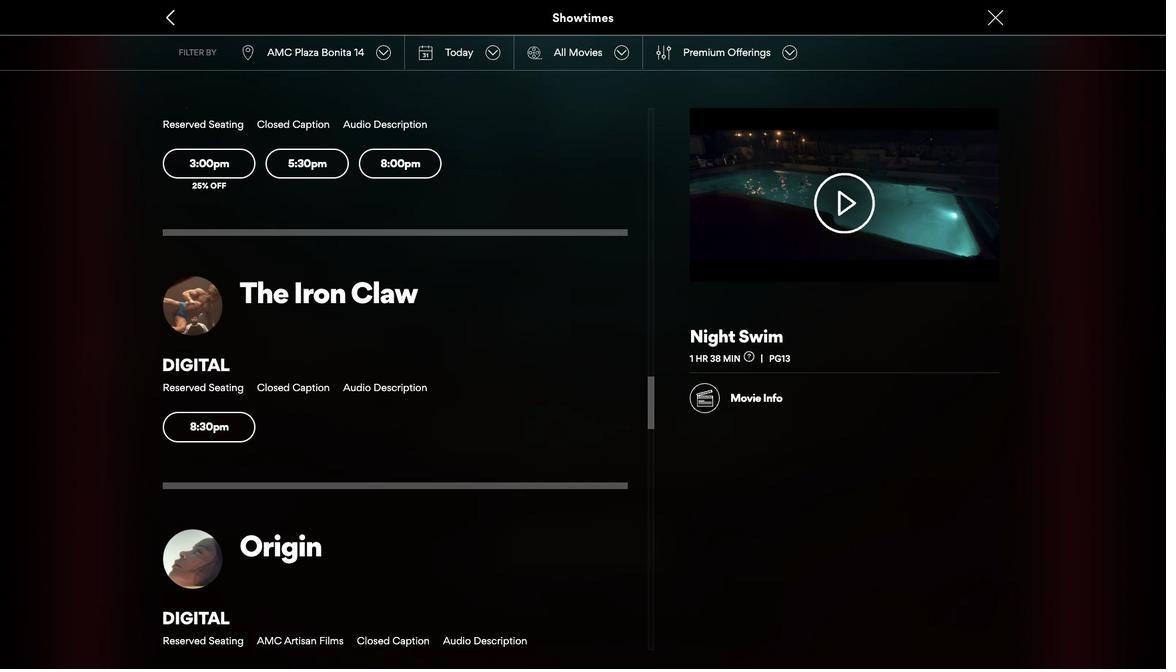 Task type: vqa. For each thing, say whether or not it's contained in the screenshot.
the bottommost Seating
yes



Task type: describe. For each thing, give the bounding box(es) containing it.
1 vertical spatial closed caption
[[257, 382, 330, 394]]

the iron claw link
[[239, 275, 628, 311]]

claw
[[351, 275, 418, 311]]

hr
[[696, 353, 708, 364]]

0 vertical spatial caption
[[292, 118, 330, 131]]

5:30pm button
[[266, 149, 349, 179]]

min
[[723, 353, 741, 364]]

14
[[354, 46, 364, 58]]

swim
[[739, 326, 783, 347]]

movie info
[[730, 392, 782, 405]]

1 vertical spatial audio description
[[343, 382, 427, 394]]

premium offerings
[[683, 46, 771, 58]]

8:30pm
[[190, 420, 229, 434]]

movie info button
[[690, 384, 782, 414]]

artisan
[[284, 635, 317, 648]]

2 vertical spatial closed
[[357, 635, 390, 648]]

critics
[[840, 406, 870, 419]]

8:00pm button
[[359, 149, 442, 179]]

amc for filter by
[[267, 46, 292, 58]]

0 vertical spatial audio
[[343, 118, 371, 131]]

movies
[[569, 46, 603, 58]]

3:00pm button
[[163, 149, 256, 179]]

reserved seating for origin
[[163, 635, 244, 648]]

1 digital from the top
[[162, 91, 229, 112]]

0 vertical spatial audio description
[[343, 118, 427, 131]]

close this dialog image
[[1143, 644, 1156, 657]]

25%
[[192, 181, 209, 191]]

2 vertical spatial audio
[[443, 635, 471, 648]]

1 hr 38 min button
[[690, 351, 769, 364]]

filter by
[[179, 47, 217, 57]]

filter
[[179, 47, 204, 57]]

0 vertical spatial closed
[[257, 118, 290, 131]]

digital for the iron claw
[[162, 354, 229, 376]]

amc for digital
[[257, 635, 282, 648]]

offerings
[[728, 46, 771, 58]]

38
[[710, 353, 721, 364]]

premium
[[683, 46, 725, 58]]

1 reserved from the top
[[163, 118, 206, 131]]

pg13
[[769, 353, 790, 364]]

0 vertical spatial description
[[374, 118, 427, 131]]

1 seating from the top
[[209, 118, 244, 131]]

by
[[206, 47, 217, 57]]

critics score
[[840, 406, 870, 432]]

8:00pm
[[381, 157, 420, 170]]

reserved for the iron claw
[[163, 382, 206, 394]]

2 vertical spatial caption
[[392, 635, 430, 648]]

off
[[210, 181, 226, 191]]

the iron claw
[[239, 275, 418, 311]]

seating for origin
[[209, 635, 244, 648]]



Task type: locate. For each thing, give the bounding box(es) containing it.
1 vertical spatial description
[[374, 382, 427, 394]]

8:30pm button
[[163, 412, 256, 443]]

night
[[690, 326, 735, 347]]

1 vertical spatial amc
[[257, 635, 282, 648]]

2 vertical spatial reserved seating
[[163, 635, 244, 648]]

plaza
[[295, 46, 319, 58]]

origin
[[239, 528, 322, 564]]

2 vertical spatial closed caption
[[357, 635, 430, 648]]

1 reserved seating from the top
[[163, 118, 244, 131]]

more information about image
[[744, 351, 755, 362]]

3:00pm
[[189, 157, 229, 170]]

0 vertical spatial closed caption
[[257, 118, 330, 131]]

0 vertical spatial seating
[[209, 118, 244, 131]]

today
[[445, 46, 473, 58]]

score inside 'critics score'
[[840, 420, 867, 432]]

2 reserved from the top
[[163, 382, 206, 394]]

origin link
[[239, 528, 628, 564]]

reserved seating
[[163, 118, 244, 131], [163, 382, 244, 394], [163, 635, 244, 648]]

all movies
[[554, 46, 603, 58]]

critics score link
[[800, 384, 889, 433]]

3 reserved from the top
[[163, 635, 206, 648]]

25% off
[[192, 181, 226, 191]]

2 score from the left
[[950, 420, 976, 432]]

1 score from the left
[[840, 420, 867, 432]]

score for audience score
[[950, 420, 976, 432]]

5:30pm
[[288, 157, 327, 170]]

amc left plaza
[[267, 46, 292, 58]]

digital
[[162, 91, 229, 112], [162, 354, 229, 376], [162, 608, 229, 629]]

audio
[[343, 118, 371, 131], [343, 382, 371, 394], [443, 635, 471, 648]]

all
[[554, 46, 566, 58]]

2 vertical spatial description
[[474, 635, 527, 648]]

description
[[374, 118, 427, 131], [374, 382, 427, 394], [474, 635, 527, 648]]

0 horizontal spatial score
[[840, 420, 867, 432]]

amc artisan films
[[257, 635, 344, 648]]

movie
[[730, 392, 761, 405]]

1 vertical spatial reserved seating
[[163, 382, 244, 394]]

night swim
[[690, 326, 783, 347]]

showtimes
[[552, 10, 614, 24]]

digital for origin
[[162, 608, 229, 629]]

closed
[[257, 118, 290, 131], [257, 382, 290, 394], [357, 635, 390, 648]]

reserved
[[163, 118, 206, 131], [163, 382, 206, 394], [163, 635, 206, 648]]

0 vertical spatial reserved seating
[[163, 118, 244, 131]]

the
[[239, 275, 288, 311]]

score inside audience score
[[950, 420, 976, 432]]

0 vertical spatial reserved
[[163, 118, 206, 131]]

3 seating from the top
[[209, 635, 244, 648]]

audience
[[950, 406, 994, 419]]

2 seating from the top
[[209, 382, 244, 394]]

2 vertical spatial audio description
[[443, 635, 527, 648]]

score
[[840, 420, 867, 432], [950, 420, 976, 432]]

1 vertical spatial caption
[[292, 382, 330, 394]]

1 vertical spatial seating
[[209, 382, 244, 394]]

1 vertical spatial audio
[[343, 382, 371, 394]]

0 vertical spatial digital
[[162, 91, 229, 112]]

1 hr 38 min
[[690, 353, 741, 364]]

amc
[[267, 46, 292, 58], [257, 635, 282, 648]]

2 reserved seating from the top
[[163, 382, 244, 394]]

seating for the iron claw
[[209, 382, 244, 394]]

films
[[319, 635, 344, 648]]

reserved seating for the iron claw
[[163, 382, 244, 394]]

closed caption
[[257, 118, 330, 131], [257, 382, 330, 394], [357, 635, 430, 648]]

play trailer for night swim image
[[690, 108, 999, 282], [795, 173, 894, 234]]

0 vertical spatial amc
[[267, 46, 292, 58]]

2 vertical spatial reserved
[[163, 635, 206, 648]]

filter by element
[[657, 45, 671, 60]]

caption
[[292, 118, 330, 131], [292, 382, 330, 394], [392, 635, 430, 648]]

score down critics
[[840, 420, 867, 432]]

iron
[[294, 275, 346, 311]]

1
[[690, 353, 694, 364]]

info
[[763, 392, 782, 405]]

1 vertical spatial closed
[[257, 382, 290, 394]]

reserved for origin
[[163, 635, 206, 648]]

bonita
[[321, 46, 351, 58]]

amc plaza bonita 14
[[267, 46, 364, 58]]

1 vertical spatial digital
[[162, 354, 229, 376]]

score for critics score
[[840, 420, 867, 432]]

audience score link
[[909, 384, 999, 433]]

3 digital from the top
[[162, 608, 229, 629]]

audio description
[[343, 118, 427, 131], [343, 382, 427, 394], [443, 635, 527, 648]]

3 reserved seating from the top
[[163, 635, 244, 648]]

1 horizontal spatial score
[[950, 420, 976, 432]]

1 vertical spatial reserved
[[163, 382, 206, 394]]

score down audience in the bottom of the page
[[950, 420, 976, 432]]

seating
[[209, 118, 244, 131], [209, 382, 244, 394], [209, 635, 244, 648]]

2 vertical spatial seating
[[209, 635, 244, 648]]

2 digital from the top
[[162, 354, 229, 376]]

amc left artisan
[[257, 635, 282, 648]]

2 vertical spatial digital
[[162, 608, 229, 629]]

audience score
[[950, 406, 994, 432]]



